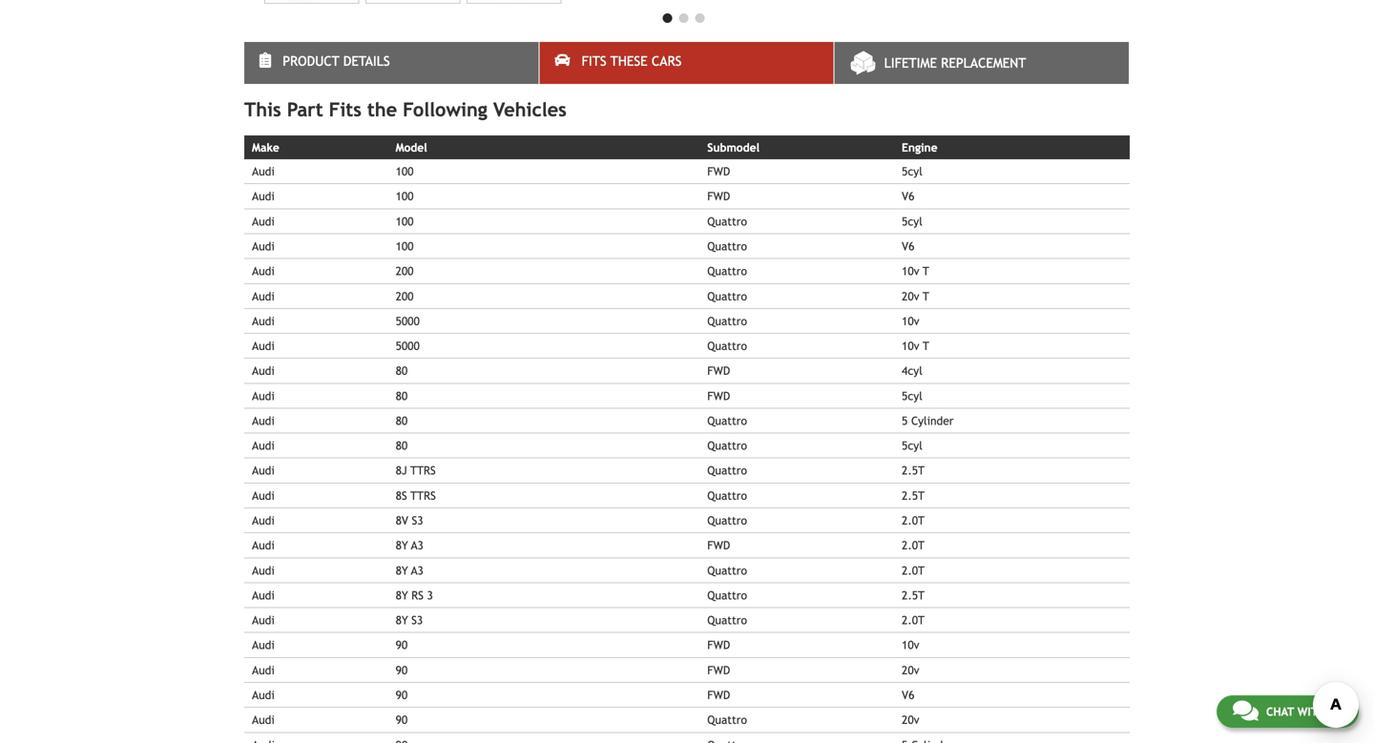 Task type: describe. For each thing, give the bounding box(es) containing it.
3 8y from the top
[[396, 589, 408, 602]]

fits these cars
[[582, 53, 682, 69]]

2.5t for 8s ttrs
[[902, 489, 925, 502]]

cylinder
[[911, 414, 954, 427]]

1 t from the top
[[923, 264, 929, 278]]

4cyl
[[902, 364, 923, 378]]

8s
[[396, 489, 407, 502]]

following
[[403, 98, 487, 121]]

2 8y from the top
[[396, 564, 408, 577]]

2.5t for 8y rs 3
[[902, 589, 925, 602]]

0 vertical spatial fits
[[582, 53, 607, 69]]

2 t from the top
[[923, 289, 929, 303]]

17 audi from the top
[[252, 564, 275, 577]]

7 fwd from the top
[[707, 664, 730, 677]]

lifetime replacement link
[[835, 42, 1129, 84]]

9 quattro from the top
[[707, 464, 747, 477]]

s3 for 8y s3
[[411, 614, 423, 627]]

12 quattro from the top
[[707, 564, 747, 577]]

2 100 from the top
[[396, 190, 414, 203]]

5000 for 10v t
[[396, 339, 420, 353]]

with
[[1298, 705, 1326, 719]]

us
[[1329, 705, 1343, 719]]

product
[[283, 53, 339, 69]]

10 quattro from the top
[[707, 489, 747, 502]]

21 audi from the top
[[252, 664, 275, 677]]

3 es#3570132 - ms100171 - apr lug bolts (set of 10) - 27mm - black zinc coated 27mm (oem length) ball set wheel bolts - apr - audi volkswagen image from the left
[[467, 0, 561, 4]]

5 cylinder
[[902, 414, 954, 427]]

10v t for 5000
[[902, 339, 929, 353]]

8 fwd from the top
[[707, 689, 730, 702]]

s3 for 8v s3
[[412, 514, 423, 527]]

3 10v from the top
[[902, 339, 919, 353]]

8v s3
[[396, 514, 423, 527]]

6 quattro from the top
[[707, 339, 747, 353]]

3 80 from the top
[[396, 414, 408, 427]]

2 quattro from the top
[[707, 240, 747, 253]]

3 fwd from the top
[[707, 364, 730, 378]]

22 audi from the top
[[252, 689, 275, 702]]

0 horizontal spatial fits
[[329, 98, 362, 121]]

13 quattro from the top
[[707, 589, 747, 602]]

4 100 from the top
[[396, 240, 414, 253]]

details
[[343, 53, 390, 69]]

5 fwd from the top
[[707, 539, 730, 552]]

5
[[902, 414, 908, 427]]

these
[[611, 53, 648, 69]]

3 t from the top
[[923, 339, 929, 353]]

1 2.0t from the top
[[902, 514, 925, 527]]

8y s3
[[396, 614, 423, 627]]

6 audi from the top
[[252, 289, 275, 303]]

11 audi from the top
[[252, 414, 275, 427]]

1 8y from the top
[[396, 539, 408, 552]]

4 5cyl from the top
[[902, 439, 923, 452]]

1 10v from the top
[[902, 264, 919, 278]]

8j ttrs
[[396, 464, 436, 477]]

8j
[[396, 464, 407, 477]]

model
[[396, 141, 427, 154]]

20v for quattro
[[902, 713, 919, 727]]

this
[[244, 98, 281, 121]]

4 audi from the top
[[252, 240, 275, 253]]

10v t for 200
[[902, 264, 929, 278]]

this part fits the following vehicles
[[244, 98, 567, 121]]

1 audi from the top
[[252, 165, 275, 178]]

20v for fwd
[[902, 664, 919, 677]]

the
[[367, 98, 397, 121]]

11 quattro from the top
[[707, 514, 747, 527]]

fits these cars link
[[540, 42, 834, 84]]

18 audi from the top
[[252, 589, 275, 602]]

1 100 from the top
[[396, 165, 414, 178]]

1 80 from the top
[[396, 364, 408, 378]]

3 audi from the top
[[252, 215, 275, 228]]

14 quattro from the top
[[707, 614, 747, 627]]

1 es#3570132 - ms100171 - apr lug bolts (set of 10) - 27mm - black zinc coated 27mm (oem length) ball set wheel bolts - apr - audi volkswagen image from the left
[[264, 0, 359, 4]]



Task type: vqa. For each thing, say whether or not it's contained in the screenshot.
the bottom On
no



Task type: locate. For each thing, give the bounding box(es) containing it.
v6
[[902, 190, 915, 203], [902, 240, 915, 253], [902, 689, 915, 702]]

2 vertical spatial v6
[[902, 689, 915, 702]]

1 vertical spatial 2.5t
[[902, 489, 925, 502]]

1 vertical spatial v6
[[902, 240, 915, 253]]

8y a3 up 8y rs 3
[[396, 564, 424, 577]]

8v
[[396, 514, 408, 527]]

2 v6 from the top
[[902, 240, 915, 253]]

2.0t
[[902, 514, 925, 527], [902, 539, 925, 552], [902, 564, 925, 577], [902, 614, 925, 627]]

2.5t for 8j ttrs
[[902, 464, 925, 477]]

10v t
[[902, 264, 929, 278], [902, 339, 929, 353]]

1 200 from the top
[[396, 264, 414, 278]]

20v t
[[902, 289, 929, 303]]

10v
[[902, 264, 919, 278], [902, 314, 919, 328], [902, 339, 919, 353], [902, 639, 919, 652]]

lifetime
[[884, 55, 937, 71]]

4 80 from the top
[[396, 439, 408, 452]]

2 10v from the top
[[902, 314, 919, 328]]

0 vertical spatial 8y a3
[[396, 539, 424, 552]]

19 audi from the top
[[252, 614, 275, 627]]

ttrs right the 8s
[[410, 489, 436, 502]]

4 2.0t from the top
[[902, 614, 925, 627]]

3 quattro from the top
[[707, 264, 747, 278]]

1 vertical spatial 20v
[[902, 664, 919, 677]]

submodel
[[707, 141, 760, 154]]

200 for 20v t
[[396, 289, 414, 303]]

1 vertical spatial 5000
[[396, 339, 420, 353]]

2 ttrs from the top
[[410, 489, 436, 502]]

s3 right 8v
[[412, 514, 423, 527]]

8y a3 for quattro
[[396, 564, 424, 577]]

a3 up rs on the left bottom
[[411, 564, 424, 577]]

2 8y a3 from the top
[[396, 564, 424, 577]]

8y down 8v
[[396, 539, 408, 552]]

1 vertical spatial fits
[[329, 98, 362, 121]]

3 20v from the top
[[902, 713, 919, 727]]

quattro
[[707, 215, 747, 228], [707, 240, 747, 253], [707, 264, 747, 278], [707, 289, 747, 303], [707, 314, 747, 328], [707, 339, 747, 353], [707, 414, 747, 427], [707, 439, 747, 452], [707, 464, 747, 477], [707, 489, 747, 502], [707, 514, 747, 527], [707, 564, 747, 577], [707, 589, 747, 602], [707, 614, 747, 627], [707, 713, 747, 727]]

8y
[[396, 539, 408, 552], [396, 564, 408, 577], [396, 589, 408, 602], [396, 614, 408, 627]]

1 vertical spatial 200
[[396, 289, 414, 303]]

4 90 from the top
[[396, 713, 408, 727]]

ttrs
[[410, 464, 436, 477], [410, 489, 436, 502]]

a3 for fwd
[[411, 539, 424, 552]]

2 s3 from the top
[[411, 614, 423, 627]]

4 10v from the top
[[902, 639, 919, 652]]

1 vertical spatial 10v t
[[902, 339, 929, 353]]

2 es#3570132 - ms100171 - apr lug bolts (set of 10) - 27mm - black zinc coated 27mm (oem length) ball set wheel bolts - apr - audi volkswagen image from the left
[[366, 0, 460, 4]]

0 vertical spatial 200
[[396, 264, 414, 278]]

8y a3 for fwd
[[396, 539, 424, 552]]

0 vertical spatial s3
[[412, 514, 423, 527]]

2 horizontal spatial es#3570132 - ms100171 - apr lug bolts (set of 10) - 27mm - black zinc coated 27mm (oem length) ball set wheel bolts - apr - audi volkswagen image
[[467, 0, 561, 4]]

part
[[287, 98, 323, 121]]

10v t up 20v t
[[902, 264, 929, 278]]

3 2.5t from the top
[[902, 589, 925, 602]]

1 5cyl from the top
[[902, 165, 923, 178]]

fwd
[[707, 165, 730, 178], [707, 190, 730, 203], [707, 364, 730, 378], [707, 389, 730, 403], [707, 539, 730, 552], [707, 639, 730, 652], [707, 664, 730, 677], [707, 689, 730, 702]]

chat with us
[[1266, 705, 1343, 719]]

1 10v t from the top
[[902, 264, 929, 278]]

8y rs 3
[[396, 589, 433, 602]]

s3
[[412, 514, 423, 527], [411, 614, 423, 627]]

chat
[[1266, 705, 1294, 719]]

23 audi from the top
[[252, 713, 275, 727]]

3 90 from the top
[[396, 689, 408, 702]]

t
[[923, 264, 929, 278], [923, 289, 929, 303], [923, 339, 929, 353]]

8y down 8y rs 3
[[396, 614, 408, 627]]

8y a3
[[396, 539, 424, 552], [396, 564, 424, 577]]

2 fwd from the top
[[707, 190, 730, 203]]

13 audi from the top
[[252, 464, 275, 477]]

5cyl
[[902, 165, 923, 178], [902, 215, 923, 228], [902, 389, 923, 403], [902, 439, 923, 452]]

1 vertical spatial a3
[[411, 564, 424, 577]]

0 vertical spatial ttrs
[[410, 464, 436, 477]]

1 ttrs from the top
[[410, 464, 436, 477]]

2 5cyl from the top
[[902, 215, 923, 228]]

1 a3 from the top
[[411, 539, 424, 552]]

fits left these
[[582, 53, 607, 69]]

5 audi from the top
[[252, 264, 275, 278]]

1 vertical spatial t
[[923, 289, 929, 303]]

8s ttrs
[[396, 489, 436, 502]]

1 horizontal spatial fits
[[582, 53, 607, 69]]

200 for 10v t
[[396, 264, 414, 278]]

15 audi from the top
[[252, 514, 275, 527]]

1 fwd from the top
[[707, 165, 730, 178]]

8 quattro from the top
[[707, 439, 747, 452]]

1 vertical spatial ttrs
[[410, 489, 436, 502]]

16 audi from the top
[[252, 539, 275, 552]]

2 vertical spatial 20v
[[902, 713, 919, 727]]

2 2.0t from the top
[[902, 539, 925, 552]]

replacement
[[941, 55, 1026, 71]]

cars
[[652, 53, 682, 69]]

6 fwd from the top
[[707, 639, 730, 652]]

4 quattro from the top
[[707, 289, 747, 303]]

product details link
[[244, 42, 539, 84]]

4 8y from the top
[[396, 614, 408, 627]]

2 200 from the top
[[396, 289, 414, 303]]

15 quattro from the top
[[707, 713, 747, 727]]

1 quattro from the top
[[707, 215, 747, 228]]

ttrs right 8j
[[410, 464, 436, 477]]

2 a3 from the top
[[411, 564, 424, 577]]

20v
[[902, 289, 919, 303], [902, 664, 919, 677], [902, 713, 919, 727]]

fits
[[582, 53, 607, 69], [329, 98, 362, 121]]

3 2.0t from the top
[[902, 564, 925, 577]]

2 10v t from the top
[[902, 339, 929, 353]]

rs
[[411, 589, 424, 602]]

fits left the
[[329, 98, 362, 121]]

1 8y a3 from the top
[[396, 539, 424, 552]]

vehicles
[[493, 98, 567, 121]]

es#3570132 - ms100171 - apr lug bolts (set of 10) - 27mm - black zinc coated 27mm (oem length) ball set wheel bolts - apr - audi volkswagen image
[[264, 0, 359, 4], [366, 0, 460, 4], [467, 0, 561, 4]]

s3 down rs on the left bottom
[[411, 614, 423, 627]]

2 90 from the top
[[396, 664, 408, 677]]

a3 for quattro
[[411, 564, 424, 577]]

0 vertical spatial a3
[[411, 539, 424, 552]]

1 5000 from the top
[[396, 314, 420, 328]]

1 2.5t from the top
[[902, 464, 925, 477]]

3 100 from the top
[[396, 215, 414, 228]]

1 v6 from the top
[[902, 190, 915, 203]]

0 horizontal spatial es#3570132 - ms100171 - apr lug bolts (set of 10) - 27mm - black zinc coated 27mm (oem length) ball set wheel bolts - apr - audi volkswagen image
[[264, 0, 359, 4]]

7 audi from the top
[[252, 314, 275, 328]]

200
[[396, 264, 414, 278], [396, 289, 414, 303]]

5 quattro from the top
[[707, 314, 747, 328]]

2 5000 from the top
[[396, 339, 420, 353]]

10v t up 4cyl
[[902, 339, 929, 353]]

5000
[[396, 314, 420, 328], [396, 339, 420, 353]]

1 vertical spatial 8y a3
[[396, 564, 424, 577]]

comments image
[[1233, 700, 1259, 722]]

0 vertical spatial 2.5t
[[902, 464, 925, 477]]

10 audi from the top
[[252, 389, 275, 403]]

lifetime replacement
[[884, 55, 1026, 71]]

audi
[[252, 165, 275, 178], [252, 190, 275, 203], [252, 215, 275, 228], [252, 240, 275, 253], [252, 264, 275, 278], [252, 289, 275, 303], [252, 314, 275, 328], [252, 339, 275, 353], [252, 364, 275, 378], [252, 389, 275, 403], [252, 414, 275, 427], [252, 439, 275, 452], [252, 464, 275, 477], [252, 489, 275, 502], [252, 514, 275, 527], [252, 539, 275, 552], [252, 564, 275, 577], [252, 589, 275, 602], [252, 614, 275, 627], [252, 639, 275, 652], [252, 664, 275, 677], [252, 689, 275, 702], [252, 713, 275, 727]]

4 fwd from the top
[[707, 389, 730, 403]]

2 80 from the top
[[396, 389, 408, 403]]

8y up 8y rs 3
[[396, 564, 408, 577]]

7 quattro from the top
[[707, 414, 747, 427]]

a3
[[411, 539, 424, 552], [411, 564, 424, 577]]

90
[[396, 639, 408, 652], [396, 664, 408, 677], [396, 689, 408, 702], [396, 713, 408, 727]]

5000 for 10v
[[396, 314, 420, 328]]

8y left rs on the left bottom
[[396, 589, 408, 602]]

make
[[252, 141, 279, 154]]

12 audi from the top
[[252, 439, 275, 452]]

20 audi from the top
[[252, 639, 275, 652]]

0 vertical spatial 10v t
[[902, 264, 929, 278]]

3 5cyl from the top
[[902, 389, 923, 403]]

product details
[[283, 53, 390, 69]]

2 vertical spatial 2.5t
[[902, 589, 925, 602]]

a3 down '8v s3'
[[411, 539, 424, 552]]

80
[[396, 364, 408, 378], [396, 389, 408, 403], [396, 414, 408, 427], [396, 439, 408, 452]]

ttrs for 8j ttrs
[[410, 464, 436, 477]]

0 vertical spatial 20v
[[902, 289, 919, 303]]

ttrs for 8s ttrs
[[410, 489, 436, 502]]

0 vertical spatial 5000
[[396, 314, 420, 328]]

2.5t
[[902, 464, 925, 477], [902, 489, 925, 502], [902, 589, 925, 602]]

2 audi from the top
[[252, 190, 275, 203]]

3
[[427, 589, 433, 602]]

2 2.5t from the top
[[902, 489, 925, 502]]

chat with us link
[[1217, 696, 1359, 728]]

8 audi from the top
[[252, 339, 275, 353]]

1 90 from the top
[[396, 639, 408, 652]]

9 audi from the top
[[252, 364, 275, 378]]

3 v6 from the top
[[902, 689, 915, 702]]

0 vertical spatial t
[[923, 264, 929, 278]]

1 s3 from the top
[[412, 514, 423, 527]]

1 20v from the top
[[902, 289, 919, 303]]

8y a3 down '8v s3'
[[396, 539, 424, 552]]

14 audi from the top
[[252, 489, 275, 502]]

1 horizontal spatial es#3570132 - ms100171 - apr lug bolts (set of 10) - 27mm - black zinc coated 27mm (oem length) ball set wheel bolts - apr - audi volkswagen image
[[366, 0, 460, 4]]

1 vertical spatial s3
[[411, 614, 423, 627]]

2 vertical spatial t
[[923, 339, 929, 353]]

2 20v from the top
[[902, 664, 919, 677]]

0 vertical spatial v6
[[902, 190, 915, 203]]

engine
[[902, 141, 938, 154]]

100
[[396, 165, 414, 178], [396, 190, 414, 203], [396, 215, 414, 228], [396, 240, 414, 253]]



